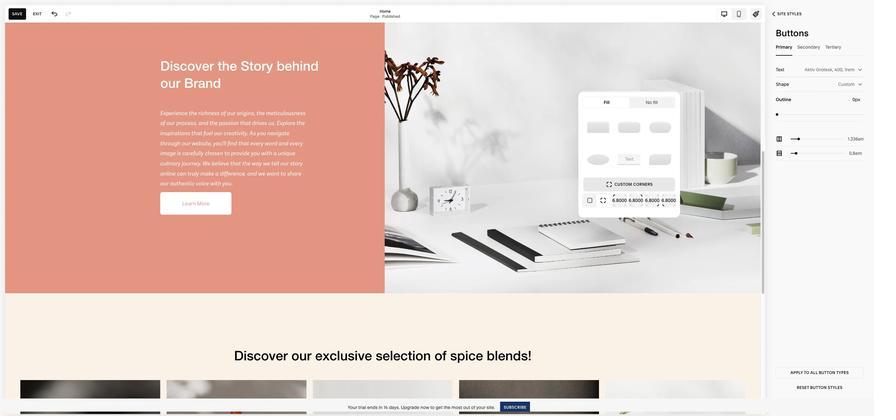 Task type: locate. For each thing, give the bounding box(es) containing it.
aktiv grotesk, 400, 1rem
[[805, 67, 855, 73]]

0 horizontal spatial styles
[[788, 11, 802, 16]]

custom up top left border radius value number field
[[615, 182, 633, 187]]

styles right button
[[828, 385, 843, 390]]

1 horizontal spatial custom
[[839, 81, 855, 87]]

styles inside "button"
[[788, 11, 802, 16]]

fill
[[604, 100, 610, 105]]

0 vertical spatial styles
[[788, 11, 802, 16]]

None text field
[[848, 136, 864, 143]]

save
[[12, 11, 23, 16]]

site.
[[487, 405, 495, 410]]

styles
[[788, 11, 802, 16], [828, 385, 843, 390]]

1rem
[[845, 67, 855, 73]]

1 vertical spatial styles
[[828, 385, 843, 390]]

custom for custom
[[839, 81, 855, 87]]

0 vertical spatial custom
[[839, 81, 855, 87]]

your
[[477, 405, 486, 410]]

custom
[[839, 81, 855, 87], [615, 182, 633, 187]]

site styles button
[[766, 7, 809, 21]]

button
[[811, 385, 827, 390]]

None range field
[[791, 132, 845, 146], [791, 146, 845, 160], [791, 132, 845, 146], [791, 146, 845, 160]]

use multiple border radii image
[[600, 197, 607, 204]]

square image
[[588, 122, 610, 133]]

Top right border radius value number field
[[629, 197, 644, 204]]

the
[[444, 405, 451, 410]]

tab list containing fill
[[585, 97, 675, 108]]

save button
[[9, 8, 26, 20]]

styles right site
[[788, 11, 802, 16]]

400,
[[835, 67, 844, 73]]

oval image
[[588, 154, 610, 165]]

page
[[370, 14, 380, 19]]

trial
[[358, 405, 366, 410]]

reset
[[797, 385, 810, 390]]

1 vertical spatial custom
[[615, 182, 633, 187]]

custom inside button
[[615, 182, 633, 187]]

14
[[384, 405, 388, 410]]

no
[[646, 100, 652, 105]]

tertiary
[[826, 44, 842, 50]]

primary button
[[776, 38, 793, 56]]

outline element
[[776, 92, 864, 122]]

no fill button
[[630, 97, 675, 108]]

None text field
[[848, 150, 864, 157]]

most
[[452, 405, 463, 410]]

1 horizontal spatial styles
[[828, 385, 843, 390]]

custom down 1rem
[[839, 81, 855, 87]]

aktiv
[[805, 67, 815, 73]]

site styles
[[778, 11, 802, 16]]

site
[[778, 11, 787, 16]]

rounded rectangle image
[[619, 122, 641, 133]]

fill
[[653, 100, 658, 105]]

no fill
[[646, 100, 658, 105]]

reset button styles button
[[776, 382, 864, 394]]

0 horizontal spatial custom
[[615, 182, 633, 187]]

pill image
[[650, 122, 672, 133]]

tab list
[[718, 9, 747, 19], [776, 38, 864, 56], [585, 97, 675, 108], [584, 194, 610, 207]]

text
[[776, 67, 785, 73]]

your trial ends in 14 days. upgrade now to get the most out of your site.
[[348, 405, 495, 410]]

Bottom right border radius value number field
[[646, 197, 660, 204]]



Task type: vqa. For each thing, say whether or not it's contained in the screenshot.
you
no



Task type: describe. For each thing, give the bounding box(es) containing it.
custom for custom corners
[[615, 182, 633, 187]]

petal image
[[650, 154, 672, 165]]

in
[[379, 405, 383, 410]]

Top left border radius value number field
[[613, 197, 627, 204]]

out
[[464, 405, 470, 410]]

shape
[[776, 81, 790, 87]]

tab list containing primary
[[776, 38, 864, 56]]

your
[[348, 405, 357, 410]]

reset button styles
[[797, 385, 843, 390]]

secondary
[[798, 44, 821, 50]]

exit button
[[30, 8, 45, 20]]

days.
[[389, 405, 400, 410]]

Bottom left border radius value number field
[[662, 197, 676, 204]]

get
[[436, 405, 443, 410]]

use single border radius image
[[587, 197, 594, 204]]

now
[[421, 405, 430, 410]]

custom corners button
[[584, 178, 676, 192]]

secondary button
[[798, 38, 821, 56]]

buttons
[[776, 28, 809, 39]]

grotesk,
[[817, 67, 834, 73]]

home
[[380, 9, 391, 14]]

of
[[472, 405, 476, 410]]

home page · published
[[370, 9, 401, 19]]

fill button
[[585, 97, 630, 108]]

ends
[[367, 405, 378, 410]]

[object Object] range field
[[776, 107, 864, 121]]

published
[[382, 14, 401, 19]]

primary
[[776, 44, 793, 50]]

·
[[381, 14, 382, 19]]

tertiary button
[[826, 38, 842, 56]]

custom corners
[[615, 182, 653, 187]]

outline
[[776, 97, 792, 102]]

to
[[431, 405, 435, 410]]

[object Object] text field
[[853, 96, 862, 103]]

exit
[[33, 11, 42, 16]]

styles inside button
[[828, 385, 843, 390]]

upgrade
[[401, 405, 420, 410]]

underline image
[[619, 154, 641, 165]]

corners
[[634, 182, 653, 187]]



